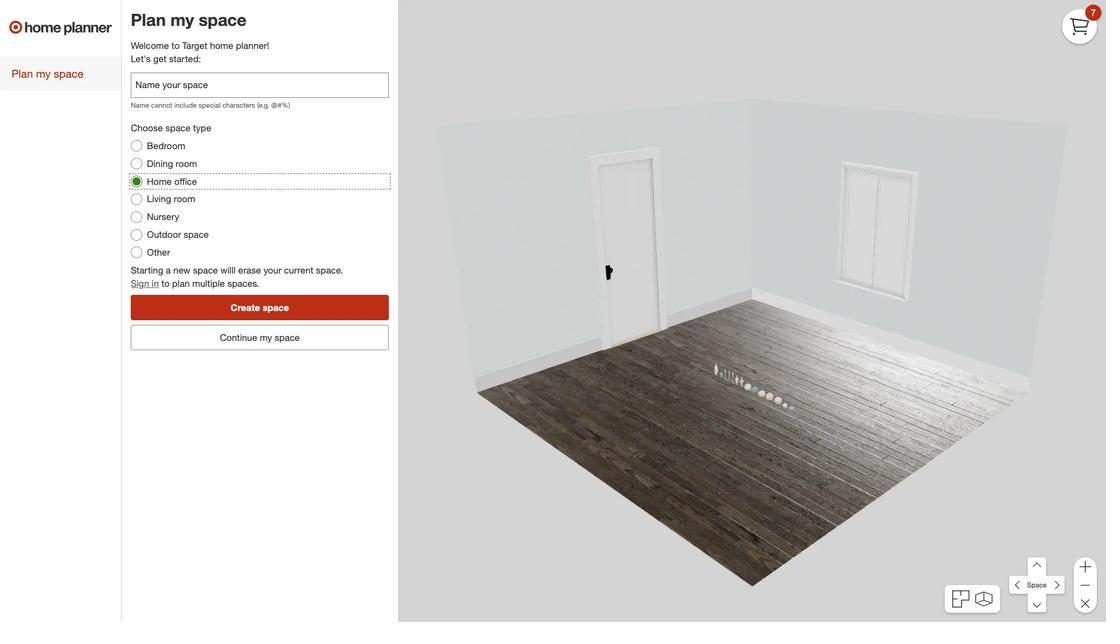 Task type: locate. For each thing, give the bounding box(es) containing it.
choose space type
[[131, 122, 211, 134]]

to
[[172, 40, 180, 51], [162, 278, 170, 289]]

room for dining room
[[176, 158, 197, 169]]

plan my space up the target
[[131, 9, 247, 30]]

front view button icon image
[[975, 592, 993, 607]]

0 horizontal spatial plan my space
[[12, 67, 83, 80]]

pan camera right 30° image
[[1046, 576, 1065, 595]]

planner!
[[236, 40, 269, 51]]

0 vertical spatial plan
[[131, 9, 166, 30]]

0 horizontal spatial plan
[[12, 67, 33, 80]]

1 horizontal spatial to
[[172, 40, 180, 51]]

a
[[166, 264, 171, 276]]

plan my space
[[131, 9, 247, 30], [12, 67, 83, 80]]

0 vertical spatial plan my space
[[131, 9, 247, 30]]

room down the "office"
[[174, 193, 195, 205]]

space up bedroom on the left
[[166, 122, 191, 134]]

2 vertical spatial my
[[260, 332, 272, 343]]

1 vertical spatial plan
[[12, 67, 33, 80]]

let's
[[131, 53, 151, 65]]

space down the create space button
[[275, 332, 300, 343]]

name cannot include special characters (e.g. @#%)
[[131, 101, 290, 109]]

my right continue
[[260, 332, 272, 343]]

space.
[[316, 264, 343, 276]]

0 horizontal spatial my
[[36, 67, 51, 80]]

0 vertical spatial my
[[171, 9, 194, 30]]

get
[[153, 53, 167, 65]]

plan
[[131, 9, 166, 30], [12, 67, 33, 80]]

0 vertical spatial room
[[176, 158, 197, 169]]

7
[[1091, 7, 1096, 18]]

Nursery radio
[[131, 211, 142, 223]]

plan my space inside button
[[12, 67, 83, 80]]

started:
[[169, 53, 201, 65]]

0 horizontal spatial to
[[162, 278, 170, 289]]

space inside starting a new space willl erase your current space. sign in to plan multiple spaces.
[[193, 264, 218, 276]]

Home office radio
[[131, 176, 142, 187]]

sign
[[131, 278, 149, 289]]

(e.g.
[[257, 101, 269, 109]]

starting
[[131, 264, 163, 276]]

1 horizontal spatial my
[[171, 9, 194, 30]]

1 horizontal spatial plan
[[131, 9, 166, 30]]

1 vertical spatial plan my space
[[12, 67, 83, 80]]

my
[[171, 9, 194, 30], [36, 67, 51, 80], [260, 332, 272, 343]]

space
[[1027, 581, 1047, 589]]

to up started: at the top left of page
[[172, 40, 180, 51]]

in
[[152, 278, 159, 289]]

home
[[210, 40, 233, 51]]

Bedroom radio
[[131, 140, 142, 152]]

choose
[[131, 122, 163, 134]]

space down home planner landing page image
[[54, 67, 83, 80]]

2 horizontal spatial my
[[260, 332, 272, 343]]

bedroom
[[147, 140, 185, 152]]

space up multiple
[[193, 264, 218, 276]]

1 vertical spatial room
[[174, 193, 195, 205]]

space
[[199, 9, 247, 30], [54, 67, 83, 80], [166, 122, 191, 134], [184, 229, 209, 240], [193, 264, 218, 276], [263, 302, 289, 313], [275, 332, 300, 343]]

None text field
[[131, 73, 389, 98]]

continue my space button
[[131, 325, 389, 350]]

room
[[176, 158, 197, 169], [174, 193, 195, 205]]

room up the "office"
[[176, 158, 197, 169]]

continue my space
[[220, 332, 300, 343]]

0 vertical spatial to
[[172, 40, 180, 51]]

my up the target
[[171, 9, 194, 30]]

plan my space down home planner landing page image
[[12, 67, 83, 80]]

spaces.
[[227, 278, 259, 289]]

multiple
[[192, 278, 225, 289]]

to right in in the top of the page
[[162, 278, 170, 289]]

tilt camera down 30° image
[[1028, 594, 1047, 613]]

tilt camera up 30° image
[[1028, 558, 1047, 576]]

my down home planner landing page image
[[36, 67, 51, 80]]

1 vertical spatial to
[[162, 278, 170, 289]]

name
[[131, 101, 149, 109]]

living
[[147, 193, 171, 205]]

space up home
[[199, 9, 247, 30]]

1 horizontal spatial plan my space
[[131, 9, 247, 30]]

create space
[[231, 302, 289, 313]]



Task type: describe. For each thing, give the bounding box(es) containing it.
room for living room
[[174, 193, 195, 205]]

create space button
[[131, 295, 389, 320]]

continue
[[220, 332, 257, 343]]

home office
[[147, 176, 197, 187]]

home
[[147, 176, 172, 187]]

your
[[264, 264, 281, 276]]

pan camera left 30° image
[[1010, 576, 1028, 595]]

plan
[[172, 278, 190, 289]]

plan inside button
[[12, 67, 33, 80]]

7 button
[[1063, 5, 1102, 44]]

cannot
[[151, 101, 172, 109]]

space right create
[[263, 302, 289, 313]]

plan my space button
[[0, 56, 121, 91]]

office
[[174, 176, 197, 187]]

outdoor space
[[147, 229, 209, 240]]

willl
[[221, 264, 236, 276]]

Outdoor space radio
[[131, 229, 142, 241]]

space right outdoor
[[184, 229, 209, 240]]

welcome
[[131, 40, 169, 51]]

Other radio
[[131, 247, 142, 258]]

to inside welcome to target home planner! let's get started:
[[172, 40, 180, 51]]

living room
[[147, 193, 195, 205]]

include
[[174, 101, 197, 109]]

Living room radio
[[131, 194, 142, 205]]

nursery
[[147, 211, 179, 223]]

dining room
[[147, 158, 197, 169]]

dining
[[147, 158, 173, 169]]

other
[[147, 247, 170, 258]]

type
[[193, 122, 211, 134]]

to inside starting a new space willl erase your current space. sign in to plan multiple spaces.
[[162, 278, 170, 289]]

current
[[284, 264, 314, 276]]

home planner landing page image
[[9, 9, 112, 46]]

target
[[182, 40, 208, 51]]

1 vertical spatial my
[[36, 67, 51, 80]]

Dining room radio
[[131, 158, 142, 170]]

welcome to target home planner! let's get started:
[[131, 40, 269, 65]]

erase
[[238, 264, 261, 276]]

sign in button
[[131, 277, 159, 290]]

create
[[231, 302, 260, 313]]

characters
[[223, 101, 255, 109]]

new
[[173, 264, 190, 276]]

outdoor
[[147, 229, 181, 240]]

special
[[199, 101, 221, 109]]

@#%)
[[271, 101, 290, 109]]

top view button icon image
[[953, 591, 970, 608]]

starting a new space willl erase your current space. sign in to plan multiple spaces.
[[131, 264, 343, 289]]



Task type: vqa. For each thing, say whether or not it's contained in the screenshot.
Gifts under $100 LINK
no



